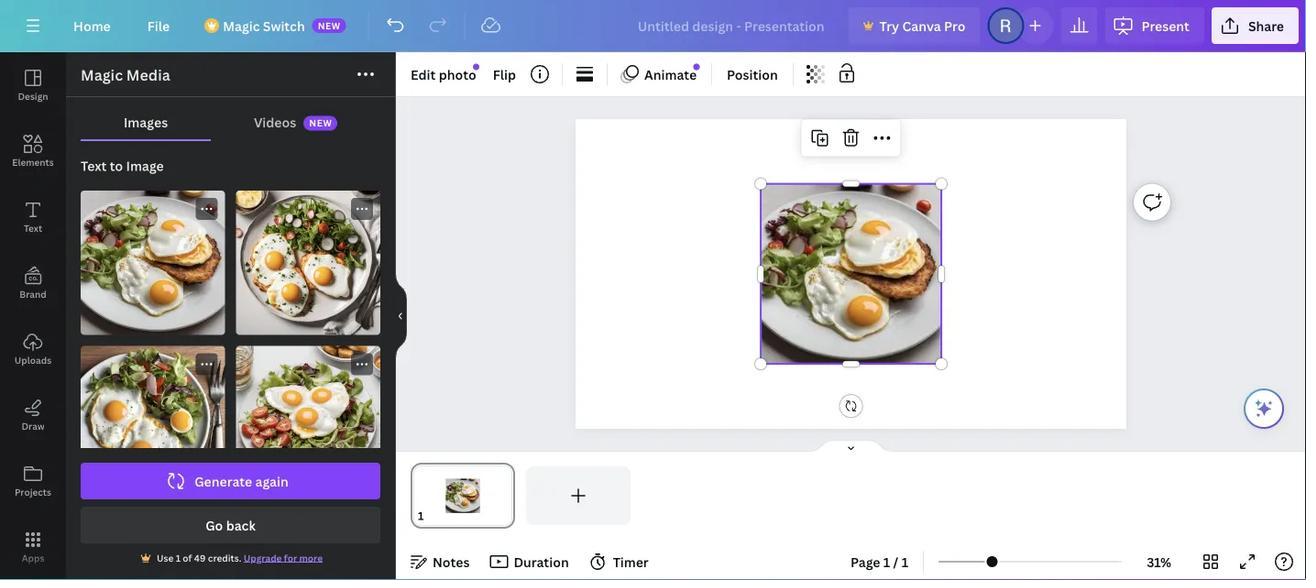 Task type: vqa. For each thing, say whether or not it's contained in the screenshot.
fourth Website from right
no



Task type: locate. For each thing, give the bounding box(es) containing it.
Page title text field
[[432, 507, 439, 525]]

share
[[1248, 17, 1284, 34]]

upgrade
[[244, 552, 282, 564]]

1 vertical spatial magic
[[81, 65, 123, 85]]

to
[[110, 157, 123, 175]]

generate
[[195, 473, 252, 490]]

text inside text button
[[24, 222, 42, 234]]

Design title text field
[[623, 7, 841, 44]]

1 vertical spatial text
[[24, 222, 42, 234]]

1 horizontal spatial magic
[[223, 17, 260, 34]]

go back
[[206, 517, 256, 534]]

timer button
[[584, 547, 656, 577]]

1
[[176, 552, 181, 564], [883, 553, 890, 571], [902, 553, 908, 571]]

go back button
[[81, 507, 380, 544]]

canva assistant image
[[1253, 398, 1275, 420]]

use 1 of 49 credits. upgrade for more
[[157, 552, 323, 564]]

/
[[893, 553, 899, 571]]

0 vertical spatial magic
[[223, 17, 260, 34]]

0 horizontal spatial 1
[[176, 552, 181, 564]]

0 vertical spatial new
[[318, 19, 341, 32]]

1 horizontal spatial 1
[[883, 553, 890, 571]]

text up brand button
[[24, 222, 42, 234]]

position
[[727, 66, 778, 83]]

page 1 image
[[411, 467, 515, 525]]

media
[[126, 65, 170, 85]]

page
[[851, 553, 880, 571]]

file button
[[133, 7, 184, 44]]

projects
[[15, 486, 51, 498]]

timer
[[613, 553, 649, 571]]

again
[[255, 473, 289, 490]]

magic
[[223, 17, 260, 34], [81, 65, 123, 85]]

animate
[[644, 66, 697, 83]]

0 vertical spatial text
[[81, 157, 107, 175]]

home
[[73, 17, 111, 34]]

new
[[318, 19, 341, 32], [309, 117, 332, 129]]

fried eggs on a plate with salad image
[[81, 191, 225, 335], [236, 191, 380, 335], [81, 346, 225, 490], [236, 346, 380, 490]]

1 horizontal spatial text
[[81, 157, 107, 175]]

magic left the switch
[[223, 17, 260, 34]]

edit photo button
[[403, 60, 484, 89]]

generate again button
[[81, 463, 380, 500]]

text left to
[[81, 157, 107, 175]]

images button
[[81, 104, 211, 139]]

canva
[[902, 17, 941, 34]]

magic inside main 'menu bar'
[[223, 17, 260, 34]]

0 horizontal spatial magic
[[81, 65, 123, 85]]

edit
[[411, 66, 436, 83]]

magic left media
[[81, 65, 123, 85]]

try canva pro
[[880, 17, 966, 34]]

new right the switch
[[318, 19, 341, 32]]

1 left of at the left of page
[[176, 552, 181, 564]]

for
[[284, 552, 297, 564]]

0 horizontal spatial text
[[24, 222, 42, 234]]

file
[[147, 17, 170, 34]]

text
[[81, 157, 107, 175], [24, 222, 42, 234]]

videos
[[254, 113, 296, 131]]

text button
[[0, 184, 66, 250]]

elements button
[[0, 118, 66, 184]]

1 for /
[[883, 553, 890, 571]]

flip button
[[486, 60, 523, 89]]

uploads
[[15, 354, 51, 366]]

duration button
[[484, 547, 576, 577]]

share button
[[1212, 7, 1299, 44]]

1 for of
[[176, 552, 181, 564]]

new right the videos
[[309, 117, 332, 129]]

1 right /
[[902, 553, 908, 571]]

credits.
[[208, 552, 241, 564]]

main menu bar
[[0, 0, 1306, 52]]

1 left /
[[883, 553, 890, 571]]

use
[[157, 552, 174, 564]]



Task type: describe. For each thing, give the bounding box(es) containing it.
elements
[[12, 156, 54, 168]]

draw button
[[0, 382, 66, 448]]

page 1 / 1
[[851, 553, 908, 571]]

31% button
[[1129, 547, 1189, 577]]

upgrade for more link
[[244, 552, 323, 564]]

image
[[126, 157, 164, 175]]

more
[[299, 552, 323, 564]]

2 horizontal spatial 1
[[902, 553, 908, 571]]

49
[[194, 552, 206, 564]]

pro
[[944, 17, 966, 34]]

1 vertical spatial new
[[309, 117, 332, 129]]

of
[[183, 552, 192, 564]]

duration
[[514, 553, 569, 571]]

images
[[124, 113, 168, 131]]

text for text to image
[[81, 157, 107, 175]]

generate again
[[195, 473, 289, 490]]

draw
[[21, 420, 45, 432]]

position button
[[720, 60, 785, 89]]

magic for magic switch
[[223, 17, 260, 34]]

edit photo
[[411, 66, 476, 83]]

brand button
[[0, 250, 66, 316]]

flip
[[493, 66, 516, 83]]

new inside main 'menu bar'
[[318, 19, 341, 32]]

magic switch
[[223, 17, 305, 34]]

uploads button
[[0, 316, 66, 382]]

present
[[1142, 17, 1190, 34]]

design
[[18, 90, 48, 102]]

text for text
[[24, 222, 42, 234]]

try canva pro button
[[848, 7, 980, 44]]

apps
[[22, 552, 44, 564]]

new image
[[473, 64, 480, 70]]

design button
[[0, 52, 66, 118]]

projects button
[[0, 448, 66, 514]]

animate button
[[615, 60, 704, 89]]

text to image
[[81, 157, 164, 175]]

magic media
[[81, 65, 170, 85]]

brand
[[20, 288, 46, 300]]

magic for magic media
[[81, 65, 123, 85]]

back
[[226, 517, 256, 534]]

apps button
[[0, 514, 66, 580]]

new image
[[693, 64, 700, 70]]

photo
[[439, 66, 476, 83]]

go
[[206, 517, 223, 534]]

try
[[880, 17, 899, 34]]

hide pages image
[[807, 439, 895, 454]]

hide image
[[395, 272, 407, 360]]

notes
[[433, 553, 470, 571]]

notes button
[[403, 547, 477, 577]]

switch
[[263, 17, 305, 34]]

present button
[[1105, 7, 1204, 44]]

31%
[[1147, 553, 1171, 571]]

home link
[[59, 7, 125, 44]]

side panel tab list
[[0, 52, 66, 580]]



